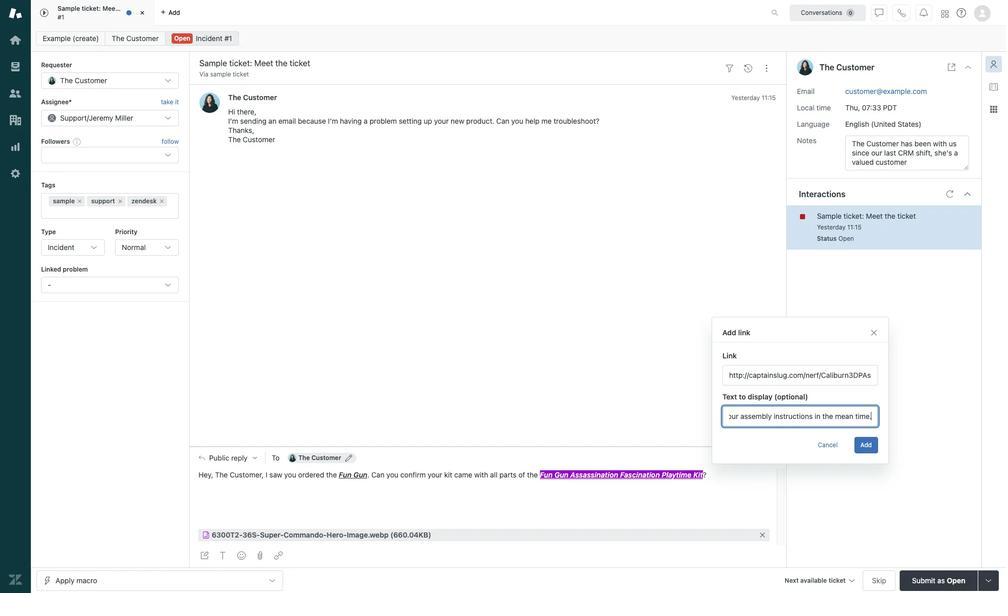 Task type: locate. For each thing, give the bounding box(es) containing it.
can inside hi there, i'm sending an email because i'm having a problem setting up your new product. can you help me troubleshoot? thanks, the customer
[[497, 117, 510, 126]]

cancel button
[[812, 438, 845, 454]]

2 i'm from the left
[[328, 117, 338, 126]]

The Customer has been with us since our last CRM shift, she's a valued customer text field
[[846, 136, 970, 171]]

can right '.'
[[372, 471, 385, 480]]

the
[[119, 5, 129, 12], [886, 212, 896, 220], [326, 471, 337, 480], [528, 471, 538, 480]]

add
[[723, 329, 737, 337], [861, 442, 873, 449]]

tab
[[31, 0, 154, 26]]

0 vertical spatial add
[[723, 329, 737, 337]]

an
[[269, 117, 277, 126]]

0 vertical spatial ticket:
[[82, 5, 101, 12]]

yesterday down events 'icon'
[[732, 94, 761, 102]]

0 horizontal spatial yesterday 11:15 text field
[[732, 94, 777, 102]]

parts
[[500, 471, 517, 480]]

take it button
[[161, 97, 179, 108]]

1 horizontal spatial close image
[[965, 63, 973, 71]]

Text to display (optional) field
[[723, 407, 879, 427]]

submit as open
[[913, 577, 966, 585]]

customer@example.com
[[846, 87, 928, 95]]

customer
[[126, 34, 159, 43], [837, 63, 875, 72], [243, 93, 277, 102], [243, 135, 275, 144], [312, 455, 341, 462]]

problem right a
[[370, 117, 397, 126]]

you left "confirm"
[[387, 471, 399, 480]]

get started image
[[9, 33, 22, 47]]

1 vertical spatial meet
[[867, 212, 884, 220]]

zendesk products image
[[942, 10, 949, 17]]

via
[[200, 70, 209, 78]]

add for add link
[[723, 329, 737, 337]]

2 horizontal spatial ticket
[[898, 212, 917, 220]]

0 horizontal spatial sample
[[58, 5, 80, 12]]

the right customer@example.com icon in the left bottom of the page
[[299, 455, 310, 462]]

1 horizontal spatial yesterday
[[818, 223, 846, 231]]

sample inside sample ticket: meet the ticket yesterday 11:15 status open
[[818, 212, 842, 220]]

1 fun from the left
[[339, 471, 352, 480]]

link
[[723, 352, 737, 360]]

saw
[[270, 471, 283, 480]]

format text image
[[219, 552, 227, 561]]

the customer link inside secondary element
[[105, 31, 166, 46]]

1 vertical spatial your
[[428, 471, 443, 480]]

1 horizontal spatial add
[[861, 442, 873, 449]]

0 horizontal spatial meet
[[103, 5, 118, 12]]

gun left assassination
[[555, 471, 569, 480]]

skip
[[873, 577, 887, 585]]

the customer link down sample ticket: meet the ticket #1 at the left top of the page
[[105, 31, 166, 46]]

customer inside hi there, i'm sending an email because i'm having a problem setting up your new product. can you help me troubleshoot? thanks, the customer
[[243, 135, 275, 144]]

secondary element
[[31, 28, 1007, 49]]

1 vertical spatial 11:15
[[848, 223, 862, 231]]

1 vertical spatial ticket
[[233, 70, 249, 78]]

sample ticket: meet the ticket yesterday 11:15 status open
[[818, 212, 917, 242]]

up
[[424, 117, 433, 126]]

fun down edit user 'image'
[[339, 471, 352, 480]]

1 horizontal spatial the customer link
[[228, 93, 277, 102]]

0 vertical spatial can
[[497, 117, 510, 126]]

customer down sending at the top of the page
[[243, 135, 275, 144]]

0 horizontal spatial yesterday
[[732, 94, 761, 102]]

can right product.
[[497, 117, 510, 126]]

playtime
[[662, 471, 692, 480]]

apps image
[[990, 105, 999, 114]]

ticket: down interactions
[[844, 212, 865, 220]]

i'm left "having"
[[328, 117, 338, 126]]

example
[[43, 34, 71, 43]]

sample for sample ticket: meet the ticket #1
[[58, 5, 80, 12]]

the customer
[[112, 34, 159, 43], [820, 63, 875, 72], [228, 93, 277, 102], [299, 455, 341, 462]]

thu,
[[846, 103, 861, 112]]

avatar image
[[200, 93, 220, 113]]

normal button
[[115, 240, 179, 256]]

hey,
[[199, 471, 213, 480]]

1 horizontal spatial 11:15
[[848, 223, 862, 231]]

Yesterday 11:15 text field
[[732, 94, 777, 102], [818, 223, 862, 231]]

ticket:
[[82, 5, 101, 12], [844, 212, 865, 220]]

your inside hi there, i'm sending an email because i'm having a problem setting up your new product. can you help me troubleshoot? thanks, the customer
[[434, 117, 449, 126]]

the right the hey,
[[215, 471, 228, 480]]

gun
[[354, 471, 368, 480], [555, 471, 569, 480]]

0 vertical spatial yesterday
[[732, 94, 761, 102]]

ticket inside sample ticket: meet the ticket yesterday 11:15 status open
[[898, 212, 917, 220]]

fun gun . can you confirm your kit came with all parts of the fun gun assassination fascination playtime kit ?
[[339, 471, 709, 480]]

2 vertical spatial ticket
[[898, 212, 917, 220]]

1 vertical spatial open
[[839, 235, 855, 242]]

0 vertical spatial 11:15
[[762, 94, 777, 102]]

incident button
[[41, 240, 105, 256]]

1 horizontal spatial problem
[[370, 117, 397, 126]]

ticket
[[131, 5, 148, 12], [233, 70, 249, 78], [898, 212, 917, 220]]

the up hi
[[228, 93, 241, 102]]

the down sample ticket: meet the ticket #1 at the left top of the page
[[112, 34, 125, 43]]

1 i'm from the left
[[228, 117, 238, 126]]

close image
[[137, 8, 148, 18], [965, 63, 973, 71]]

1 horizontal spatial can
[[497, 117, 510, 126]]

1 vertical spatial add
[[861, 442, 873, 449]]

0 horizontal spatial i'm
[[228, 117, 238, 126]]

kit
[[694, 471, 704, 480]]

email
[[798, 87, 815, 95]]

your right up
[[434, 117, 449, 126]]

0 vertical spatial meet
[[103, 5, 118, 12]]

0 vertical spatial close image
[[137, 8, 148, 18]]

hero-
[[327, 531, 347, 540]]

follow
[[162, 138, 179, 146]]

the customer link up there,
[[228, 93, 277, 102]]

time
[[817, 103, 832, 112]]

ticket: inside sample ticket: meet the ticket yesterday 11:15 status open
[[844, 212, 865, 220]]

2 horizontal spatial you
[[512, 117, 524, 126]]

0 horizontal spatial ticket
[[131, 5, 148, 12]]

gun right ordered
[[354, 471, 368, 480]]

the customer up the thu,
[[820, 63, 875, 72]]

1 vertical spatial ticket:
[[844, 212, 865, 220]]

sample up #1
[[58, 5, 80, 12]]

the customer inside secondary element
[[112, 34, 159, 43]]

1 horizontal spatial ticket:
[[844, 212, 865, 220]]

ticket inside sample ticket: meet the ticket #1
[[131, 5, 148, 12]]

i'm
[[228, 117, 238, 126], [328, 117, 338, 126]]

with
[[475, 471, 489, 480]]

thanks,
[[228, 126, 254, 135]]

the down 'thanks,'
[[228, 135, 241, 144]]

customers image
[[9, 87, 22, 100]]

problem down 'incident' popup button
[[63, 266, 88, 274]]

troubleshoot?
[[554, 117, 600, 126]]

fun right the of
[[540, 471, 553, 480]]

0 horizontal spatial add
[[723, 329, 737, 337]]

add button
[[855, 438, 879, 454]]

add right cancel
[[861, 442, 873, 449]]

knowledge image
[[990, 83, 999, 91]]

sample for sample ticket: meet the ticket yesterday 11:15 status open
[[818, 212, 842, 220]]

type
[[41, 228, 56, 236]]

get help image
[[958, 8, 967, 17]]

0 horizontal spatial close image
[[137, 8, 148, 18]]

the customer down sample ticket: meet the ticket #1 at the left top of the page
[[112, 34, 159, 43]]

1 vertical spatial problem
[[63, 266, 88, 274]]

0 vertical spatial open
[[174, 34, 190, 42]]

tab containing sample ticket: meet the ticket
[[31, 0, 154, 26]]

events image
[[745, 64, 753, 72]]

you right saw
[[284, 471, 296, 480]]

1 horizontal spatial fun
[[540, 471, 553, 480]]

11:15 inside sample ticket: meet the ticket yesterday 11:15 status open
[[848, 223, 862, 231]]

Link field
[[723, 366, 879, 386]]

0 horizontal spatial problem
[[63, 266, 88, 274]]

organizations image
[[9, 114, 22, 127]]

i
[[266, 471, 268, 480]]

0 horizontal spatial fun
[[339, 471, 352, 480]]

1 vertical spatial the customer link
[[228, 93, 277, 102]]

example (create) button
[[36, 31, 106, 46]]

text to display (optional)
[[723, 393, 809, 402]]

customer down sample ticket: meet the ticket #1 at the left top of the page
[[126, 34, 159, 43]]

fun
[[339, 471, 352, 480], [540, 471, 553, 480]]

yesterday inside sample ticket: meet the ticket yesterday 11:15 status open
[[818, 223, 846, 231]]

incident
[[48, 243, 74, 252]]

problem
[[370, 117, 397, 126], [63, 266, 88, 274]]

1 horizontal spatial gun
[[555, 471, 569, 480]]

add inside button
[[861, 442, 873, 449]]

via sample ticket
[[200, 70, 249, 78]]

0 horizontal spatial the customer link
[[105, 31, 166, 46]]

i'm down hi
[[228, 117, 238, 126]]

local time
[[798, 103, 832, 112]]

0 vertical spatial the customer link
[[105, 31, 166, 46]]

interactions
[[800, 190, 846, 199]]

meet
[[103, 5, 118, 12], [867, 212, 884, 220]]

yesterday 11:15 text field up status
[[818, 223, 862, 231]]

conversations button
[[790, 4, 867, 21]]

0 vertical spatial problem
[[370, 117, 397, 126]]

can
[[497, 117, 510, 126], [372, 471, 385, 480]]

sample inside sample ticket: meet the ticket #1
[[58, 5, 80, 12]]

1 horizontal spatial yesterday 11:15 text field
[[818, 223, 862, 231]]

1 vertical spatial yesterday
[[818, 223, 846, 231]]

the inside hi there, i'm sending an email because i'm having a problem setting up your new product. can you help me troubleshoot? thanks, the customer
[[228, 135, 241, 144]]

1 gun from the left
[[354, 471, 368, 480]]

yesterday up status
[[818, 223, 846, 231]]

views image
[[9, 60, 22, 74]]

1 horizontal spatial i'm
[[328, 117, 338, 126]]

ticket: inside sample ticket: meet the ticket #1
[[82, 5, 101, 12]]

11:15
[[762, 94, 777, 102], [848, 223, 862, 231]]

0 horizontal spatial open
[[174, 34, 190, 42]]

hi
[[228, 108, 235, 116]]

(create)
[[73, 34, 99, 43]]

1 vertical spatial can
[[372, 471, 385, 480]]

draft mode image
[[201, 552, 209, 561]]

sample ticket: meet the ticket #1
[[58, 5, 148, 21]]

0 vertical spatial your
[[434, 117, 449, 126]]

0 horizontal spatial can
[[372, 471, 385, 480]]

0 vertical spatial sample
[[58, 5, 80, 12]]

meet inside sample ticket: meet the ticket yesterday 11:15 status open
[[867, 212, 884, 220]]

ticket: up (create)
[[82, 5, 101, 12]]

1 horizontal spatial meet
[[867, 212, 884, 220]]

normal
[[122, 243, 146, 252]]

0 horizontal spatial ticket:
[[82, 5, 101, 12]]

example (create)
[[43, 34, 99, 43]]

yesterday 11:15 text field down events 'icon'
[[732, 94, 777, 102]]

1 horizontal spatial open
[[839, 235, 855, 242]]

0 horizontal spatial you
[[284, 471, 296, 480]]

email
[[279, 117, 296, 126]]

having
[[340, 117, 362, 126]]

sample up status
[[818, 212, 842, 220]]

0 vertical spatial ticket
[[131, 5, 148, 12]]

(
[[391, 531, 394, 540]]

your
[[434, 117, 449, 126], [428, 471, 443, 480]]

add left link
[[723, 329, 737, 337]]

customer up customer@example.com
[[837, 63, 875, 72]]

1 vertical spatial sample
[[818, 212, 842, 220]]

english (united states)
[[846, 120, 922, 128]]

1 horizontal spatial sample
[[818, 212, 842, 220]]

the inside sample ticket: meet the ticket yesterday 11:15 status open
[[886, 212, 896, 220]]

your inside public reply composer text box
[[428, 471, 443, 480]]

because
[[298, 117, 326, 126]]

2 vertical spatial open
[[948, 577, 966, 585]]

main element
[[0, 0, 31, 594]]

add link (cmd k) image
[[275, 552, 283, 561]]

sample
[[58, 5, 80, 12], [818, 212, 842, 220]]

the inside secondary element
[[112, 34, 125, 43]]

ticket: for sample ticket: meet the ticket #1
[[82, 5, 101, 12]]

1 horizontal spatial you
[[387, 471, 399, 480]]

)
[[429, 531, 432, 540]]

meet inside sample ticket: meet the ticket #1
[[103, 5, 118, 12]]

36s-
[[243, 531, 260, 540]]

user image
[[798, 59, 814, 76]]

insert emojis image
[[238, 552, 246, 561]]

your left kit
[[428, 471, 443, 480]]

0 horizontal spatial gun
[[354, 471, 368, 480]]

you left help
[[512, 117, 524, 126]]



Task type: vqa. For each thing, say whether or not it's contained in the screenshot.
Brad tab
no



Task type: describe. For each thing, give the bounding box(es) containing it.
0 horizontal spatial 11:15
[[762, 94, 777, 102]]

add attachment image
[[256, 552, 264, 561]]

ticket for sample ticket: meet the ticket yesterday 11:15 status open
[[898, 212, 917, 220]]

zendesk image
[[9, 574, 22, 587]]

skip button
[[863, 571, 896, 592]]

the customer up there,
[[228, 93, 277, 102]]

660.04kb
[[394, 531, 429, 540]]

edit user image
[[346, 455, 353, 462]]

add link
[[723, 329, 751, 337]]

zendesk support image
[[9, 7, 22, 20]]

linked
[[41, 266, 61, 274]]

6300t2-36s-super-commando-hero-image.webp link
[[212, 530, 389, 542]]

can inside public reply composer text box
[[372, 471, 385, 480]]

conversations
[[802, 8, 843, 16]]

#1
[[58, 13, 64, 21]]

reporting image
[[9, 140, 22, 154]]

the inside sample ticket: meet the ticket #1
[[119, 5, 129, 12]]

assassination
[[571, 471, 619, 480]]

sample
[[210, 70, 231, 78]]

close modal image
[[871, 329, 879, 337]]

submit
[[913, 577, 936, 585]]

admin image
[[9, 167, 22, 181]]

customer left edit user 'image'
[[312, 455, 341, 462]]

notes
[[798, 136, 817, 145]]

follow button
[[162, 137, 179, 147]]

open inside sample ticket: meet the ticket yesterday 11:15 status open
[[839, 235, 855, 242]]

1 horizontal spatial ticket
[[233, 70, 249, 78]]

2 gun from the left
[[555, 471, 569, 480]]

me
[[542, 117, 552, 126]]

to
[[272, 454, 280, 463]]

thu, 07:33 pdt
[[846, 103, 898, 112]]

there,
[[237, 108, 257, 116]]

fascination
[[621, 471, 660, 480]]

open link
[[165, 31, 239, 46]]

english
[[846, 120, 870, 128]]

hi there, i'm sending an email because i'm having a problem setting up your new product. can you help me troubleshoot? thanks, the customer
[[228, 108, 600, 144]]

ticket: for sample ticket: meet the ticket yesterday 11:15 status open
[[844, 212, 865, 220]]

you inside hi there, i'm sending an email because i'm having a problem setting up your new product. can you help me troubleshoot? thanks, the customer
[[512, 117, 524, 126]]

meet for sample ticket: meet the ticket #1
[[103, 5, 118, 12]]

all
[[491, 471, 498, 480]]

take
[[161, 98, 173, 106]]

pdt
[[884, 103, 898, 112]]

assignee*
[[41, 98, 72, 106]]

of
[[519, 471, 526, 480]]

.
[[368, 471, 370, 480]]

it
[[175, 98, 179, 106]]

customer@example.com image
[[288, 455, 297, 463]]

take it
[[161, 98, 179, 106]]

product.
[[467, 117, 495, 126]]

link
[[739, 329, 751, 337]]

Subject field
[[197, 57, 719, 69]]

2 horizontal spatial open
[[948, 577, 966, 585]]

0 vertical spatial yesterday 11:15 text field
[[732, 94, 777, 102]]

language
[[798, 120, 830, 128]]

priority
[[115, 228, 138, 236]]

meet for sample ticket: meet the ticket yesterday 11:15 status open
[[867, 212, 884, 220]]

confirm
[[401, 471, 426, 480]]

tags
[[41, 182, 55, 189]]

Public reply composer text field
[[194, 469, 774, 491]]

ordered
[[298, 471, 324, 480]]

status
[[818, 235, 837, 242]]

hey, the customer, i saw you ordered the
[[199, 471, 337, 480]]

add for add
[[861, 442, 873, 449]]

2 fun from the left
[[540, 471, 553, 480]]

the right user image
[[820, 63, 835, 72]]

6300t2-36s-super-commando-hero-image.webp ( 660.04kb )
[[212, 531, 432, 540]]

display
[[748, 393, 773, 402]]

customer up there,
[[243, 93, 277, 102]]

1 vertical spatial yesterday 11:15 text field
[[818, 223, 862, 231]]

tabs tab list
[[31, 0, 761, 26]]

the customer up ordered
[[299, 455, 341, 462]]

local
[[798, 103, 815, 112]]

kit
[[445, 471, 453, 480]]

yesterday 11:15
[[732, 94, 777, 102]]

super-
[[260, 531, 284, 540]]

setting
[[399, 117, 422, 126]]

cancel
[[819, 442, 839, 449]]

image.webp
[[347, 531, 389, 540]]

new
[[451, 117, 465, 126]]

(optional)
[[775, 393, 809, 402]]

problem inside hi there, i'm sending an email because i'm having a problem setting up your new product. can you help me troubleshoot? thanks, the customer
[[370, 117, 397, 126]]

to
[[740, 393, 747, 402]]

came
[[455, 471, 473, 480]]

the inside public reply composer text box
[[215, 471, 228, 480]]

(united
[[872, 120, 896, 128]]

1 vertical spatial close image
[[965, 63, 973, 71]]

?
[[704, 471, 707, 480]]

07:33
[[863, 103, 882, 112]]

sending
[[240, 117, 267, 126]]

6300t2-
[[212, 531, 243, 540]]

customer context image
[[990, 60, 999, 68]]

ticket for sample ticket: meet the ticket #1
[[131, 5, 148, 12]]

view more details image
[[948, 63, 957, 71]]

commando-
[[284, 531, 327, 540]]

open inside open link
[[174, 34, 190, 42]]

close image inside tab
[[137, 8, 148, 18]]

remove attachment image
[[759, 532, 767, 540]]

as
[[938, 577, 946, 585]]

linked problem
[[41, 266, 88, 274]]

customer,
[[230, 471, 264, 480]]

states)
[[898, 120, 922, 128]]

customer inside secondary element
[[126, 34, 159, 43]]

add link dialog
[[712, 317, 890, 465]]



